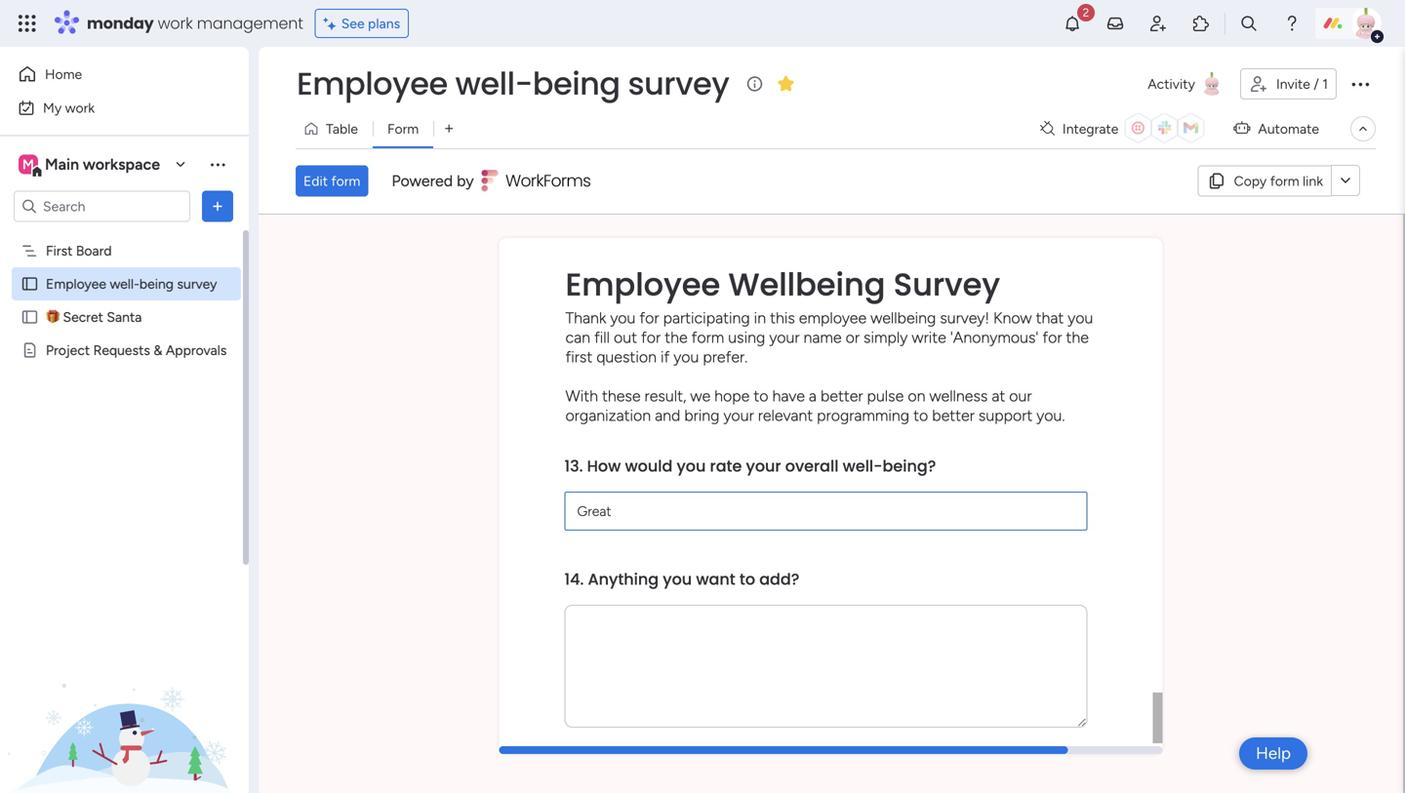 Task type: locate. For each thing, give the bounding box(es) containing it.
relevant
[[758, 406, 813, 425]]

2 vertical spatial to
[[740, 568, 756, 590]]

1 vertical spatial employee well-being survey
[[46, 276, 217, 292]]

you
[[610, 309, 636, 327], [1068, 309, 1094, 327], [674, 348, 699, 366], [677, 455, 706, 477], [663, 568, 692, 590]]

for
[[640, 309, 660, 327], [641, 328, 661, 347], [1043, 328, 1063, 347]]

you inside "group"
[[663, 568, 692, 590]]

to left have
[[754, 387, 769, 405]]

see plans
[[341, 15, 400, 32]]

Search in workspace field
[[41, 195, 163, 218]]

your down this
[[770, 328, 800, 347]]

question
[[597, 348, 657, 366]]

13. how would you rate your overall well-being? group
[[565, 441, 1088, 554]]

powered by
[[392, 172, 474, 190]]

1 public board image from the top
[[21, 275, 39, 293]]

by
[[457, 172, 474, 190]]

add view image
[[445, 122, 453, 136]]

copy form link
[[1235, 173, 1324, 189]]

survey
[[894, 263, 1001, 306]]

invite members image
[[1149, 14, 1169, 33]]

work
[[158, 12, 193, 34], [65, 100, 95, 116]]

progress bar
[[499, 747, 1068, 755]]

1 vertical spatial being
[[139, 276, 174, 292]]

work for my
[[65, 100, 95, 116]]

copy form link button
[[1198, 165, 1332, 196]]

on
[[908, 387, 926, 405]]

our
[[1010, 387, 1032, 405]]

better up the programming
[[821, 387, 864, 405]]

select product image
[[18, 14, 37, 33]]

better
[[821, 387, 864, 405], [933, 406, 975, 425]]

2 public board image from the top
[[21, 308, 39, 327]]

employee well-being survey
[[297, 62, 730, 105], [46, 276, 217, 292]]

support
[[979, 406, 1033, 425]]

for up the question
[[640, 309, 660, 327]]

public board image
[[21, 275, 39, 293], [21, 308, 39, 327]]

these
[[602, 387, 641, 405]]

form inside "copy form link" button
[[1271, 173, 1300, 189]]

your down hope
[[724, 406, 754, 425]]

0 vertical spatial options image
[[1349, 72, 1373, 96]]

help
[[1257, 744, 1292, 764]]

workspace image
[[19, 154, 38, 175]]

ruby anderson image
[[1351, 8, 1382, 39]]

0 vertical spatial public board image
[[21, 275, 39, 293]]

1 horizontal spatial options image
[[1349, 72, 1373, 96]]

1 horizontal spatial better
[[933, 406, 975, 425]]

options image down the workspace options icon
[[208, 197, 227, 216]]

remove from favorites image
[[777, 74, 796, 93]]

1 horizontal spatial well-
[[455, 62, 533, 105]]

1 horizontal spatial survey
[[628, 62, 730, 105]]

0 vertical spatial survey
[[628, 62, 730, 105]]

1 vertical spatial well-
[[110, 276, 139, 292]]

notifications image
[[1063, 14, 1083, 33]]

1 horizontal spatial work
[[158, 12, 193, 34]]

workspace selection element
[[19, 153, 163, 178]]

1 vertical spatial better
[[933, 406, 975, 425]]

thank you for participating in this employee wellbeing survey! know that you can fill out for the form using your name or simply write 'anonymous' for the first question if you prefer.
[[566, 309, 1094, 366]]

activity button
[[1141, 68, 1233, 100]]

anything
[[588, 568, 659, 590]]

want
[[696, 568, 736, 590]]

you inside group
[[677, 455, 706, 477]]

1 the from the left
[[665, 328, 688, 347]]

employee well-being survey up "santa"
[[46, 276, 217, 292]]

this
[[770, 309, 795, 327]]

1 horizontal spatial the
[[1067, 328, 1089, 347]]

workforms logo image
[[482, 165, 592, 197]]

option
[[0, 233, 249, 237]]

show board description image
[[743, 74, 767, 94]]

0 horizontal spatial well-
[[110, 276, 139, 292]]

1 vertical spatial survey
[[177, 276, 217, 292]]

to down on
[[914, 406, 929, 425]]

approvals
[[166, 342, 227, 359]]

0 horizontal spatial form
[[331, 173, 361, 189]]

0 horizontal spatial better
[[821, 387, 864, 405]]

edit form button
[[296, 165, 368, 197]]

0 horizontal spatial employee well-being survey
[[46, 276, 217, 292]]

a
[[809, 387, 817, 405]]

survey
[[628, 62, 730, 105], [177, 276, 217, 292]]

work right my at the left top of the page
[[65, 100, 95, 116]]

form left link
[[1271, 173, 1300, 189]]

2 image
[[1078, 1, 1095, 23]]

form for copy
[[1271, 173, 1300, 189]]

1 vertical spatial public board image
[[21, 308, 39, 327]]

copy
[[1235, 173, 1267, 189]]

lottie animation image
[[0, 596, 249, 794]]

work inside button
[[65, 100, 95, 116]]

0 vertical spatial your
[[770, 328, 800, 347]]

how
[[587, 455, 621, 477]]

you left want
[[663, 568, 692, 590]]

you right the that at the top right
[[1068, 309, 1094, 327]]

and
[[655, 406, 681, 425]]

project requests & approvals
[[46, 342, 227, 359]]

survey left show board description image
[[628, 62, 730, 105]]

1 vertical spatial options image
[[208, 197, 227, 216]]

invite
[[1277, 76, 1311, 92]]

1 horizontal spatial being
[[533, 62, 621, 105]]

employee down first board
[[46, 276, 106, 292]]

14. Anything you want to add? text field
[[565, 605, 1088, 728]]

know
[[994, 309, 1033, 327]]

1 vertical spatial your
[[724, 406, 754, 425]]

0 vertical spatial employee well-being survey
[[297, 62, 730, 105]]

autopilot image
[[1234, 115, 1251, 140]]

board
[[76, 243, 112, 259]]

2 horizontal spatial form
[[1271, 173, 1300, 189]]

form inside 'edit form' button
[[331, 173, 361, 189]]

progress bar inside 'form' 'form'
[[499, 747, 1068, 755]]

you left rate
[[677, 455, 706, 477]]

2 horizontal spatial well-
[[843, 455, 883, 477]]

14.
[[565, 568, 584, 590]]

2 vertical spatial well-
[[843, 455, 883, 477]]

2 vertical spatial your
[[746, 455, 782, 477]]

13. How would you rate your overall well-being? field
[[565, 492, 1088, 531]]

the
[[665, 328, 688, 347], [1067, 328, 1089, 347]]

to right want
[[740, 568, 756, 590]]

employee well-being survey up add view 'image'
[[297, 62, 730, 105]]

lottie animation element
[[0, 596, 249, 794]]

wellness
[[930, 387, 988, 405]]

your
[[770, 328, 800, 347], [724, 406, 754, 425], [746, 455, 782, 477]]

to
[[754, 387, 769, 405], [914, 406, 929, 425], [740, 568, 756, 590]]

monday work management
[[87, 12, 303, 34]]

0 horizontal spatial being
[[139, 276, 174, 292]]

1 horizontal spatial form
[[692, 328, 725, 347]]

1 vertical spatial work
[[65, 100, 95, 116]]

management
[[197, 12, 303, 34]]

that
[[1036, 309, 1064, 327]]

options image
[[1349, 72, 1373, 96], [208, 197, 227, 216]]

0 vertical spatial work
[[158, 12, 193, 34]]

options image right 1 at top right
[[1349, 72, 1373, 96]]

form
[[1271, 173, 1300, 189], [331, 173, 361, 189], [692, 328, 725, 347]]

work for monday
[[158, 12, 193, 34]]

2 horizontal spatial employee
[[566, 263, 721, 306]]

0 horizontal spatial the
[[665, 328, 688, 347]]

0 horizontal spatial work
[[65, 100, 95, 116]]

inbox image
[[1106, 14, 1126, 33]]

the up the if
[[665, 328, 688, 347]]

employee up out
[[566, 263, 721, 306]]

thank
[[566, 309, 607, 327]]

table button
[[296, 113, 373, 144]]

powered
[[392, 172, 453, 190]]

help button
[[1240, 738, 1308, 770]]

we
[[691, 387, 711, 405]]

the right "'anonymous'"
[[1067, 328, 1089, 347]]

form down participating
[[692, 328, 725, 347]]

list box
[[0, 230, 249, 631]]

🎁
[[46, 309, 60, 326]]

0 vertical spatial to
[[754, 387, 769, 405]]

&
[[154, 342, 162, 359]]

your right rate
[[746, 455, 782, 477]]

employee
[[297, 62, 448, 105], [566, 263, 721, 306], [46, 276, 106, 292]]

invite / 1
[[1277, 76, 1329, 92]]

secret
[[63, 309, 103, 326]]

form right the edit
[[331, 173, 361, 189]]

public board image for employee well-being survey
[[21, 275, 39, 293]]

my work button
[[12, 92, 210, 123]]

0 vertical spatial well-
[[455, 62, 533, 105]]

survey up approvals
[[177, 276, 217, 292]]

employee up the table on the top left of the page
[[297, 62, 448, 105]]

work right monday
[[158, 12, 193, 34]]

main workspace
[[45, 155, 160, 174]]

0 vertical spatial being
[[533, 62, 621, 105]]

form
[[388, 121, 419, 137]]

better down wellness
[[933, 406, 975, 425]]

collapse board header image
[[1356, 121, 1372, 137]]

being
[[533, 62, 621, 105], [139, 276, 174, 292]]

overall
[[786, 455, 839, 477]]

well-
[[455, 62, 533, 105], [110, 276, 139, 292], [843, 455, 883, 477]]

in
[[754, 309, 766, 327]]



Task type: vqa. For each thing, say whether or not it's contained in the screenshot.
heading
no



Task type: describe. For each thing, give the bounding box(es) containing it.
see plans button
[[315, 9, 409, 38]]

your inside thank you for participating in this employee wellbeing survey! know that you can fill out for the form using your name or simply write 'anonymous' for the first question if you prefer.
[[770, 328, 800, 347]]

apps image
[[1192, 14, 1212, 33]]

would
[[625, 455, 673, 477]]

main
[[45, 155, 79, 174]]

🎁 secret santa
[[46, 309, 142, 326]]

form for edit
[[331, 173, 361, 189]]

or
[[846, 328, 860, 347]]

add?
[[760, 568, 800, 590]]

0 horizontal spatial options image
[[208, 197, 227, 216]]

you up out
[[610, 309, 636, 327]]

public board image for 🎁 secret santa
[[21, 308, 39, 327]]

monday
[[87, 12, 154, 34]]

13.
[[565, 455, 583, 477]]

13. how would you rate your overall well-being?
[[565, 455, 937, 477]]

at
[[992, 387, 1006, 405]]

your inside with these result, we hope to have a better pulse on wellness at our organization and bring your relevant programming to better support you.
[[724, 406, 754, 425]]

my
[[43, 100, 62, 116]]

help image
[[1283, 14, 1302, 33]]

with these result, we hope to have a better pulse on wellness at our organization and bring your relevant programming to better support you.
[[566, 387, 1066, 425]]

result,
[[645, 387, 687, 405]]

automate
[[1259, 121, 1320, 137]]

dapulse integrations image
[[1041, 122, 1055, 136]]

for down the that at the top right
[[1043, 328, 1063, 347]]

home button
[[12, 59, 210, 90]]

being?
[[883, 455, 937, 477]]

write
[[912, 328, 947, 347]]

well- inside group
[[843, 455, 883, 477]]

list box containing first board
[[0, 230, 249, 631]]

first
[[46, 243, 73, 259]]

your inside group
[[746, 455, 782, 477]]

2 the from the left
[[1067, 328, 1089, 347]]

pulse
[[867, 387, 904, 405]]

have
[[773, 387, 805, 405]]

you.
[[1037, 406, 1066, 425]]

0 vertical spatial better
[[821, 387, 864, 405]]

employee inside 'form' 'form'
[[566, 263, 721, 306]]

0 horizontal spatial employee
[[46, 276, 106, 292]]

name
[[804, 328, 842, 347]]

santa
[[107, 309, 142, 326]]

workspace
[[83, 155, 160, 174]]

hope
[[715, 387, 750, 405]]

to inside "group"
[[740, 568, 756, 590]]

first board
[[46, 243, 112, 259]]

first
[[566, 348, 593, 366]]

1 horizontal spatial employee well-being survey
[[297, 62, 730, 105]]

m
[[23, 156, 34, 173]]

fill
[[595, 328, 610, 347]]

my work
[[43, 100, 95, 116]]

0 horizontal spatial survey
[[177, 276, 217, 292]]

survey!
[[940, 309, 990, 327]]

14. anything you want to add?
[[565, 568, 800, 590]]

workspace options image
[[208, 154, 227, 174]]

activity
[[1148, 76, 1196, 92]]

can
[[566, 328, 591, 347]]

invite / 1 button
[[1241, 68, 1337, 100]]

employee wellbeing survey
[[566, 263, 1001, 306]]

employee
[[799, 309, 867, 327]]

table
[[326, 121, 358, 137]]

1 horizontal spatial employee
[[297, 62, 448, 105]]

wellbeing
[[871, 309, 937, 327]]

organization
[[566, 406, 651, 425]]

for up the if
[[641, 328, 661, 347]]

14. anything you want to add? group
[[565, 554, 1088, 758]]

you right the if
[[674, 348, 699, 366]]

form inside thank you for participating in this employee wellbeing survey! know that you can fill out for the form using your name or simply write 'anonymous' for the first question if you prefer.
[[692, 328, 725, 347]]

edit form
[[304, 173, 361, 189]]

participating
[[663, 309, 750, 327]]

see
[[341, 15, 365, 32]]

requests
[[93, 342, 150, 359]]

rate
[[710, 455, 742, 477]]

search everything image
[[1240, 14, 1259, 33]]

Employee well-being survey field
[[292, 62, 735, 105]]

integrate
[[1063, 121, 1119, 137]]

plans
[[368, 15, 400, 32]]

bring
[[685, 406, 720, 425]]

simply
[[864, 328, 908, 347]]

link
[[1303, 173, 1324, 189]]

form form
[[259, 215, 1404, 794]]

home
[[45, 66, 82, 82]]

prefer.
[[703, 348, 748, 366]]

'anonymous'
[[951, 328, 1039, 347]]

with
[[566, 387, 598, 405]]

1 vertical spatial to
[[914, 406, 929, 425]]

/
[[1314, 76, 1320, 92]]

programming
[[817, 406, 910, 425]]

wellbeing
[[729, 263, 886, 306]]

edit
[[304, 173, 328, 189]]

form button
[[373, 113, 434, 144]]



